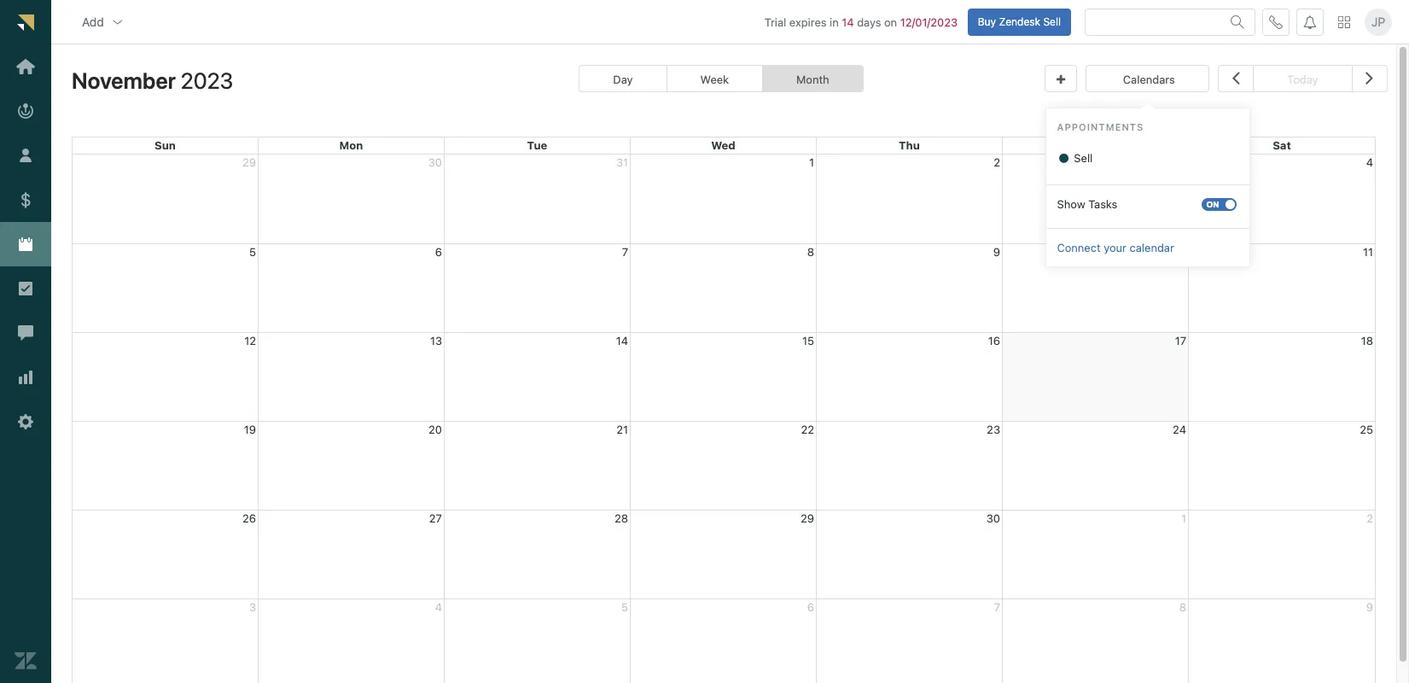 Task type: describe. For each thing, give the bounding box(es) containing it.
1
[[810, 155, 815, 169]]

6
[[435, 245, 442, 258]]

connect
[[1058, 240, 1101, 254]]

bell image
[[1304, 15, 1318, 29]]

buy zendesk sell button
[[968, 8, 1072, 36]]

29
[[801, 511, 815, 525]]

chevron down image
[[111, 15, 124, 29]]

27
[[429, 511, 442, 525]]

sun
[[155, 138, 176, 152]]

tue
[[527, 138, 548, 152]]

2
[[994, 155, 1001, 169]]

1 vertical spatial 14
[[616, 334, 628, 347]]

8
[[808, 245, 815, 258]]

zendesk products image
[[1339, 16, 1351, 28]]

in
[[830, 15, 839, 29]]

26
[[243, 511, 256, 525]]

21
[[617, 422, 628, 436]]

1 horizontal spatial 14
[[842, 15, 854, 29]]

connect your calendar
[[1058, 240, 1175, 254]]

24
[[1173, 422, 1187, 436]]

17
[[1176, 334, 1187, 347]]

days
[[857, 15, 882, 29]]

appointments
[[1058, 121, 1145, 132]]

calendars
[[1124, 73, 1176, 86]]

angle right image
[[1366, 67, 1374, 89]]

tasks
[[1089, 197, 1118, 211]]

jp
[[1372, 14, 1386, 29]]

trial expires in 14 days on 12/01/2023
[[765, 15, 958, 29]]

12/01/2023
[[901, 15, 958, 29]]

expires
[[790, 15, 827, 29]]

today
[[1288, 73, 1319, 86]]

angle left image
[[1233, 67, 1240, 89]]

your
[[1104, 240, 1127, 254]]

jp button
[[1365, 8, 1393, 36]]

week
[[701, 73, 729, 86]]

sell inside "button"
[[1044, 15, 1061, 28]]

19
[[244, 422, 256, 436]]

20
[[429, 422, 442, 436]]

4
[[1367, 155, 1374, 169]]

25
[[1360, 422, 1374, 436]]

mon
[[340, 138, 363, 152]]

buy zendesk sell
[[978, 15, 1061, 28]]

9
[[994, 245, 1001, 258]]

28
[[615, 511, 628, 525]]

16
[[989, 334, 1001, 347]]

sat
[[1273, 138, 1292, 152]]



Task type: vqa. For each thing, say whether or not it's contained in the screenshot.


Task type: locate. For each thing, give the bounding box(es) containing it.
1 horizontal spatial sell
[[1071, 151, 1093, 165]]

show tasks
[[1058, 197, 1118, 211]]

wed
[[712, 138, 736, 152]]

connect your calendar link
[[1046, 240, 1186, 255]]

0 horizontal spatial sell
[[1044, 15, 1061, 28]]

trial
[[765, 15, 787, 29]]

7
[[622, 245, 628, 258]]

2023
[[181, 68, 233, 93]]

buy
[[978, 15, 997, 28]]

search image
[[1231, 15, 1245, 29]]

add button
[[68, 5, 138, 39]]

0 horizontal spatial 14
[[616, 334, 628, 347]]

0 vertical spatial 14
[[842, 15, 854, 29]]

sell down appointments
[[1071, 151, 1093, 165]]

show
[[1058, 197, 1086, 211]]

1 vertical spatial sell
[[1071, 151, 1093, 165]]

13
[[430, 334, 442, 347]]

0 vertical spatial sell
[[1044, 15, 1061, 28]]

thu
[[899, 138, 920, 152]]

11
[[1364, 245, 1374, 258]]

sell
[[1044, 15, 1061, 28], [1071, 151, 1093, 165]]

30
[[987, 511, 1001, 525]]

plus image
[[1057, 74, 1066, 85]]

on
[[885, 15, 898, 29]]

sell right zendesk on the right
[[1044, 15, 1061, 28]]

15
[[803, 334, 815, 347]]

12
[[244, 334, 256, 347]]

18
[[1362, 334, 1374, 347]]

10
[[1175, 245, 1187, 258]]

5
[[249, 245, 256, 258]]

22
[[801, 422, 815, 436]]

14
[[842, 15, 854, 29], [616, 334, 628, 347]]

november 2023
[[72, 68, 233, 93]]

november
[[72, 68, 176, 93]]

23
[[987, 422, 1001, 436]]

calendar
[[1130, 240, 1175, 254]]

zendesk
[[999, 15, 1041, 28]]

add
[[82, 14, 104, 29]]

circle image
[[1058, 153, 1071, 164]]

zendesk image
[[15, 650, 37, 672]]

calls image
[[1270, 15, 1283, 29]]

day
[[613, 73, 633, 86]]



